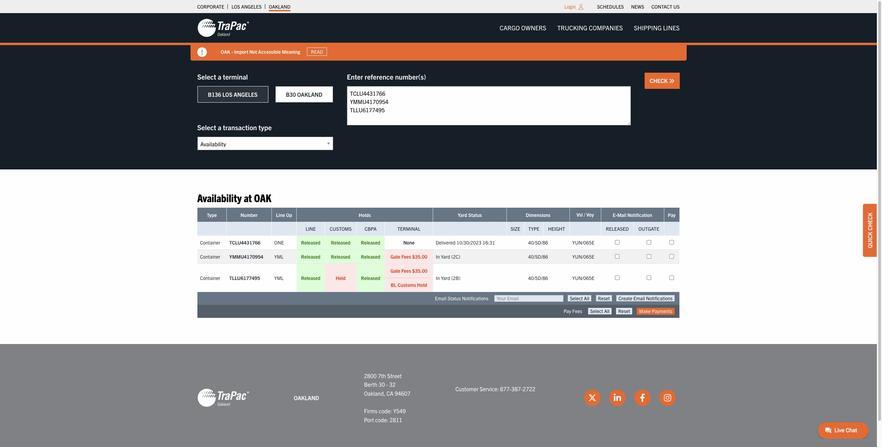 Task type: vqa. For each thing, say whether or not it's contained in the screenshot.
menu bar
yes



Task type: locate. For each thing, give the bounding box(es) containing it.
b30 oakland
[[286, 91, 322, 98]]

menu bar containing cargo owners
[[494, 21, 685, 35]]

corporate link
[[197, 2, 224, 11]]

1 vertical spatial oakland
[[297, 91, 322, 98]]

40/sd/86
[[528, 240, 548, 246], [528, 254, 548, 260], [528, 275, 548, 281]]

contact
[[651, 3, 672, 10]]

availability at oak
[[197, 191, 271, 204]]

tllu6177495
[[229, 275, 260, 281]]

gate fees $35.00
[[390, 254, 427, 260], [390, 268, 427, 274]]

2 vertical spatial 40/sd/86
[[528, 275, 548, 281]]

status
[[468, 212, 482, 218], [448, 295, 461, 302]]

los right corporate link
[[231, 3, 240, 10]]

menu bar
[[594, 2, 683, 11], [494, 21, 685, 35]]

1 select from the top
[[197, 72, 216, 81]]

bl
[[391, 282, 396, 288]]

menu bar down light image
[[494, 21, 685, 35]]

0 vertical spatial solid image
[[197, 48, 207, 57]]

banner
[[0, 13, 882, 61]]

0 vertical spatial check
[[650, 77, 669, 84]]

b136
[[208, 91, 221, 98]]

cargo owners link
[[494, 21, 552, 35]]

type down availability
[[207, 212, 217, 218]]

94607
[[395, 390, 411, 397]]

fees for in yard (2b)
[[401, 268, 411, 274]]

fees for in yard (2c)
[[401, 254, 411, 260]]

1 vertical spatial oakland image
[[197, 388, 249, 408]]

reference
[[365, 72, 393, 81]]

40/sd/86 for in yard (2c)
[[528, 254, 548, 260]]

read link
[[307, 47, 327, 56]]

customs right bl at the bottom left
[[398, 282, 416, 288]]

Your Email email field
[[494, 295, 563, 302]]

customs
[[330, 226, 352, 232], [398, 282, 416, 288]]

schedules link
[[597, 2, 624, 11]]

-
[[231, 48, 233, 55], [386, 381, 388, 388]]

1 vertical spatial code:
[[375, 416, 388, 423]]

in left (2b)
[[436, 275, 440, 281]]

read
[[311, 49, 323, 55]]

import
[[234, 48, 248, 55]]

check inside "button"
[[650, 77, 669, 84]]

None button
[[568, 295, 591, 302], [596, 295, 612, 302], [617, 295, 675, 302], [588, 308, 612, 314], [616, 308, 632, 314], [568, 295, 591, 302], [596, 295, 612, 302], [617, 295, 675, 302], [588, 308, 612, 314], [616, 308, 632, 314]]

menu bar up shipping
[[594, 2, 683, 11]]

$35.00 down none
[[412, 254, 427, 260]]

1 vertical spatial line
[[306, 226, 316, 232]]

1 vertical spatial type
[[528, 226, 539, 232]]

in down delivered
[[436, 254, 440, 260]]

1 horizontal spatial line
[[306, 226, 316, 232]]

2811
[[390, 416, 402, 423]]

yard status
[[458, 212, 482, 218]]

0 vertical spatial yml
[[274, 254, 284, 260]]

select up the b136
[[197, 72, 216, 81]]

0 horizontal spatial check
[[650, 77, 669, 84]]

solid image
[[197, 48, 207, 57], [669, 78, 674, 84]]

light image
[[579, 4, 583, 10]]

2 40/sd/86 from the top
[[528, 254, 548, 260]]

2 a from the top
[[218, 123, 221, 132]]

2 yun/065e from the top
[[572, 254, 594, 260]]

1 $35.00 from the top
[[412, 254, 427, 260]]

line
[[276, 212, 285, 218], [306, 226, 316, 232]]

a left terminal
[[218, 72, 221, 81]]

0 horizontal spatial pay
[[564, 308, 571, 314]]

40/sd/86 for in yard (2b)
[[528, 275, 548, 281]]

a for terminal
[[218, 72, 221, 81]]

check
[[650, 77, 669, 84], [867, 213, 873, 231]]

1 vertical spatial select
[[197, 123, 216, 132]]

in yard (2b)
[[436, 275, 460, 281]]

yml down the one
[[274, 254, 284, 260]]

gate fees $35.00 down none
[[390, 254, 427, 260]]

2800
[[364, 372, 377, 379]]

3 yun/065e from the top
[[572, 275, 594, 281]]

0 vertical spatial a
[[218, 72, 221, 81]]

gate fees $35.00 for in yard (2c)
[[390, 254, 427, 260]]

check button
[[645, 73, 680, 89]]

trucking companies
[[557, 24, 623, 32]]

los right the b136
[[222, 91, 232, 98]]

outgate
[[638, 226, 659, 232]]

16:31
[[483, 240, 495, 246]]

news link
[[631, 2, 644, 11]]

in for in yard (2b)
[[436, 275, 440, 281]]

2 vertical spatial oakland
[[294, 394, 319, 401]]

1 vertical spatial -
[[386, 381, 388, 388]]

1 vertical spatial gate fees $35.00
[[390, 268, 427, 274]]

menu bar containing schedules
[[594, 2, 683, 11]]

1 vertical spatial yun/065e
[[572, 254, 594, 260]]

type
[[207, 212, 217, 218], [528, 226, 539, 232]]

2 $35.00 from the top
[[412, 268, 427, 274]]

gate
[[390, 254, 400, 260], [390, 268, 400, 274]]

number(s)
[[395, 72, 426, 81]]

0 vertical spatial pay
[[668, 212, 676, 218]]

1 vertical spatial status
[[448, 295, 461, 302]]

1 container from the top
[[200, 240, 220, 246]]

1 vertical spatial a
[[218, 123, 221, 132]]

2 in from the top
[[436, 275, 440, 281]]

oak left import
[[221, 48, 230, 55]]

1 vertical spatial yml
[[274, 275, 284, 281]]

yard up delivered 10/30/2023 16:31
[[458, 212, 467, 218]]

1 vertical spatial check
[[867, 213, 873, 231]]

in yard (2c)
[[436, 254, 460, 260]]

2 gate from the top
[[390, 268, 400, 274]]

los angeles
[[231, 3, 262, 10]]

2 select from the top
[[197, 123, 216, 132]]

angeles left oakland link
[[241, 3, 262, 10]]

0 horizontal spatial oak
[[221, 48, 230, 55]]

email
[[435, 295, 446, 302]]

1 vertical spatial oak
[[254, 191, 271, 204]]

in for in yard (2c)
[[436, 254, 440, 260]]

2 vertical spatial yun/065e
[[572, 275, 594, 281]]

gate fees $35.00 up bl customs hold
[[390, 268, 427, 274]]

0 vertical spatial gate
[[390, 254, 400, 260]]

yml right "tllu6177495"
[[274, 275, 284, 281]]

Enter reference number(s) text field
[[347, 86, 631, 125]]

code:
[[379, 408, 392, 414], [375, 416, 388, 423]]

None checkbox
[[647, 254, 651, 259], [669, 254, 674, 259], [647, 254, 651, 259], [669, 254, 674, 259]]

$35.00 up hold
[[412, 268, 427, 274]]

0 vertical spatial 40/sd/86
[[528, 240, 548, 246]]

a left transaction
[[218, 123, 221, 132]]

1 horizontal spatial status
[[468, 212, 482, 218]]

a for transaction
[[218, 123, 221, 132]]

oak right 'at'
[[254, 191, 271, 204]]

0 vertical spatial line
[[276, 212, 285, 218]]

0 vertical spatial status
[[468, 212, 482, 218]]

1 yml from the top
[[274, 254, 284, 260]]

select
[[197, 72, 216, 81], [197, 123, 216, 132]]

yml for ymmu4170954
[[274, 254, 284, 260]]

1 yun/065e from the top
[[572, 240, 594, 246]]

0 vertical spatial menu bar
[[594, 2, 683, 11]]

oakland image
[[197, 18, 249, 38], [197, 388, 249, 408]]

0 horizontal spatial line
[[276, 212, 285, 218]]

2 container from the top
[[200, 254, 220, 260]]

1 in from the top
[[436, 254, 440, 260]]

10/30/2023
[[457, 240, 481, 246]]

1 horizontal spatial -
[[386, 381, 388, 388]]

2 vertical spatial container
[[200, 275, 220, 281]]

container for ymmu4170954
[[200, 254, 220, 260]]

0 vertical spatial customs
[[330, 226, 352, 232]]

0 vertical spatial select
[[197, 72, 216, 81]]

0 vertical spatial in
[[436, 254, 440, 260]]

shipping
[[634, 24, 662, 32]]

menu bar inside banner
[[494, 21, 685, 35]]

los angeles link
[[231, 2, 262, 11]]

berth
[[364, 381, 377, 388]]

select for select a terminal
[[197, 72, 216, 81]]

oakland
[[269, 3, 290, 10], [297, 91, 322, 98], [294, 394, 319, 401]]

1 gate fees $35.00 from the top
[[390, 254, 427, 260]]

1 horizontal spatial type
[[528, 226, 539, 232]]

angeles down terminal
[[234, 91, 258, 98]]

0 vertical spatial yun/065e
[[572, 240, 594, 246]]

2 yml from the top
[[274, 275, 284, 281]]

1 horizontal spatial customs
[[398, 282, 416, 288]]

los
[[231, 3, 240, 10], [222, 91, 232, 98]]

1 vertical spatial container
[[200, 254, 220, 260]]

0 vertical spatial container
[[200, 240, 220, 246]]

yml for tllu6177495
[[274, 275, 284, 281]]

2 vertical spatial yard
[[441, 275, 450, 281]]

select left transaction
[[197, 123, 216, 132]]

3 40/sd/86 from the top
[[528, 275, 548, 281]]

1 vertical spatial yard
[[441, 254, 450, 260]]

2 gate fees $35.00 from the top
[[390, 268, 427, 274]]

0 vertical spatial gate fees $35.00
[[390, 254, 427, 260]]

notification
[[627, 212, 652, 218]]

oak inside banner
[[221, 48, 230, 55]]

pay for pay
[[668, 212, 676, 218]]

yun/065e for in yard (2b)
[[572, 275, 594, 281]]

0 vertical spatial fees
[[401, 254, 411, 260]]

2722
[[523, 386, 535, 392]]

0 horizontal spatial type
[[207, 212, 217, 218]]

quick
[[867, 232, 873, 248]]

corporate
[[197, 3, 224, 10]]

news
[[631, 3, 644, 10]]

at
[[244, 191, 252, 204]]

login link
[[564, 3, 576, 10]]

port
[[364, 416, 374, 423]]

0 vertical spatial type
[[207, 212, 217, 218]]

yun/065e for delivered 10/30/2023 16:31
[[572, 240, 594, 246]]

make payments link
[[637, 308, 675, 315]]

0 vertical spatial oakland image
[[197, 18, 249, 38]]

1 vertical spatial pay
[[564, 308, 571, 314]]

1 40/sd/86 from the top
[[528, 240, 548, 246]]

op
[[286, 212, 292, 218]]

type down dimensions
[[528, 226, 539, 232]]

type
[[258, 123, 272, 132]]

height
[[548, 226, 565, 232]]

yard left '(2c)'
[[441, 254, 450, 260]]

y549
[[393, 408, 406, 414]]

0 horizontal spatial solid image
[[197, 48, 207, 57]]

delivered 10/30/2023 16:31
[[436, 240, 495, 246]]

payments
[[652, 308, 672, 314]]

line for line op
[[276, 212, 285, 218]]

owners
[[521, 24, 546, 32]]

code: right port
[[375, 416, 388, 423]]

line for line
[[306, 226, 316, 232]]

3 container from the top
[[200, 275, 220, 281]]

terminal
[[397, 226, 420, 232]]

1 gate from the top
[[390, 254, 400, 260]]

customs left cbpa
[[330, 226, 352, 232]]

1 vertical spatial 40/sd/86
[[528, 254, 548, 260]]

1 horizontal spatial oak
[[254, 191, 271, 204]]

status up "10/30/2023" at the bottom of the page
[[468, 212, 482, 218]]

login
[[564, 3, 576, 10]]

- right 30 at the left of page
[[386, 381, 388, 388]]

released
[[606, 226, 629, 232], [301, 240, 320, 246], [331, 240, 350, 246], [361, 240, 380, 246], [301, 254, 320, 260], [331, 254, 350, 260], [361, 254, 380, 260], [301, 275, 320, 281], [361, 275, 380, 281]]

0 vertical spatial $35.00
[[412, 254, 427, 260]]

fees
[[401, 254, 411, 260], [401, 268, 411, 274], [572, 308, 582, 314]]

container
[[200, 240, 220, 246], [200, 254, 220, 260], [200, 275, 220, 281]]

firms code:  y549 port code:  2811
[[364, 408, 406, 423]]

32
[[389, 381, 396, 388]]

shipping lines link
[[628, 21, 685, 35]]

None checkbox
[[615, 240, 620, 245], [647, 240, 651, 245], [669, 240, 674, 245], [615, 254, 620, 259], [615, 276, 620, 280], [647, 276, 651, 280], [669, 276, 674, 280], [615, 240, 620, 245], [647, 240, 651, 245], [669, 240, 674, 245], [615, 254, 620, 259], [615, 276, 620, 280], [647, 276, 651, 280], [669, 276, 674, 280]]

0 vertical spatial -
[[231, 48, 233, 55]]

yard for (2c)
[[441, 254, 450, 260]]

1 horizontal spatial pay
[[668, 212, 676, 218]]

1 vertical spatial menu bar
[[494, 21, 685, 35]]

footer
[[0, 344, 877, 447]]

code: up 2811
[[379, 408, 392, 414]]

1 vertical spatial solid image
[[669, 78, 674, 84]]

1 a from the top
[[218, 72, 221, 81]]

0 vertical spatial angeles
[[241, 3, 262, 10]]

yard left (2b)
[[441, 275, 450, 281]]

$35.00
[[412, 254, 427, 260], [412, 268, 427, 274]]

ymmu4170954
[[229, 254, 263, 260]]

0 horizontal spatial status
[[448, 295, 461, 302]]

0 vertical spatial oak
[[221, 48, 230, 55]]

1 horizontal spatial solid image
[[669, 78, 674, 84]]

status right email
[[448, 295, 461, 302]]

0 horizontal spatial -
[[231, 48, 233, 55]]

- left import
[[231, 48, 233, 55]]

contact us link
[[651, 2, 680, 11]]

1 horizontal spatial check
[[867, 213, 873, 231]]

availability
[[197, 191, 242, 204]]

1 vertical spatial $35.00
[[412, 268, 427, 274]]

1 vertical spatial in
[[436, 275, 440, 281]]

customer
[[455, 386, 478, 392]]

1 vertical spatial fees
[[401, 268, 411, 274]]

holds
[[359, 212, 371, 218]]

cargo
[[500, 24, 520, 32]]

1 vertical spatial gate
[[390, 268, 400, 274]]



Task type: describe. For each thing, give the bounding box(es) containing it.
b136 los angeles
[[208, 91, 258, 98]]

lines
[[663, 24, 680, 32]]

mail
[[617, 212, 626, 218]]

40/sd/86 for delivered 10/30/2023 16:31
[[528, 240, 548, 246]]

service:
[[480, 386, 499, 392]]

0 horizontal spatial customs
[[330, 226, 352, 232]]

enter reference number(s)
[[347, 72, 426, 81]]

1 vertical spatial customs
[[398, 282, 416, 288]]

shipping lines
[[634, 24, 680, 32]]

(2c)
[[451, 254, 460, 260]]

0 vertical spatial los
[[231, 3, 240, 10]]

hold
[[417, 282, 427, 288]]

solid image inside check "button"
[[669, 78, 674, 84]]

yun/065e for in yard (2c)
[[572, 254, 594, 260]]

7th
[[378, 372, 386, 379]]

gate for in yard (2b)
[[390, 268, 400, 274]]

1 vertical spatial los
[[222, 91, 232, 98]]

e-
[[613, 212, 617, 218]]

contact us
[[651, 3, 680, 10]]

trucking companies link
[[552, 21, 628, 35]]

0 vertical spatial code:
[[379, 408, 392, 414]]

make
[[639, 308, 651, 314]]

gate for in yard (2c)
[[390, 254, 400, 260]]

gate fees $35.00 for in yard (2b)
[[390, 268, 427, 274]]

pay fees
[[564, 308, 582, 314]]

held
[[336, 275, 346, 281]]

e-mail notification
[[613, 212, 652, 218]]

street
[[387, 372, 402, 379]]

(2b)
[[451, 275, 460, 281]]

schedules
[[597, 3, 624, 10]]

cbpa
[[365, 226, 377, 232]]

0 vertical spatial yard
[[458, 212, 467, 218]]

877-
[[500, 386, 511, 392]]

trucking
[[557, 24, 587, 32]]

customer service: 877-387-2722
[[455, 386, 535, 392]]

2 oakland image from the top
[[197, 388, 249, 408]]

email status notifications
[[435, 295, 488, 302]]

make payments
[[639, 308, 672, 314]]

number
[[241, 212, 258, 218]]

status for email
[[448, 295, 461, 302]]

terminal
[[223, 72, 248, 81]]

notifications
[[462, 295, 488, 302]]

banner containing cargo owners
[[0, 13, 882, 61]]

companies
[[589, 24, 623, 32]]

delivered
[[436, 240, 455, 246]]

2 vertical spatial fees
[[572, 308, 582, 314]]

line op
[[276, 212, 292, 218]]

select a transaction type
[[197, 123, 272, 132]]

us
[[673, 3, 680, 10]]

ca
[[387, 390, 393, 397]]

transaction
[[223, 123, 257, 132]]

$35.00 for in yard (2c)
[[412, 254, 427, 260]]

quick check link
[[863, 204, 877, 257]]

bl customs hold
[[391, 282, 427, 288]]

meaning
[[282, 48, 300, 55]]

yard for (2b)
[[441, 275, 450, 281]]

one
[[274, 240, 284, 246]]

vsl
[[577, 212, 583, 218]]

/
[[584, 212, 585, 218]]

select a terminal
[[197, 72, 248, 81]]

pay for pay fees
[[564, 308, 571, 314]]

30
[[379, 381, 385, 388]]

$35.00 for in yard (2b)
[[412, 268, 427, 274]]

dimensions
[[526, 212, 550, 218]]

b30
[[286, 91, 296, 98]]

container for tllu6177495
[[200, 275, 220, 281]]

select for select a transaction type
[[197, 123, 216, 132]]

oakland link
[[269, 2, 290, 11]]

0 vertical spatial oakland
[[269, 3, 290, 10]]

oak - import not accessible meaning
[[221, 48, 300, 55]]

1 vertical spatial angeles
[[234, 91, 258, 98]]

footer containing 2800 7th street
[[0, 344, 877, 447]]

enter
[[347, 72, 363, 81]]

tclu4431766
[[229, 240, 260, 246]]

cargo owners
[[500, 24, 546, 32]]

quick check
[[867, 213, 873, 248]]

status for yard
[[468, 212, 482, 218]]

387-
[[511, 386, 523, 392]]

voy
[[586, 212, 594, 218]]

1 oakland image from the top
[[197, 18, 249, 38]]

none
[[403, 240, 415, 246]]

- inside 2800 7th street berth 30 - 32 oakland, ca 94607
[[386, 381, 388, 388]]

2800 7th street berth 30 - 32 oakland, ca 94607
[[364, 372, 411, 397]]

firms
[[364, 408, 377, 414]]

container for tclu4431766
[[200, 240, 220, 246]]



